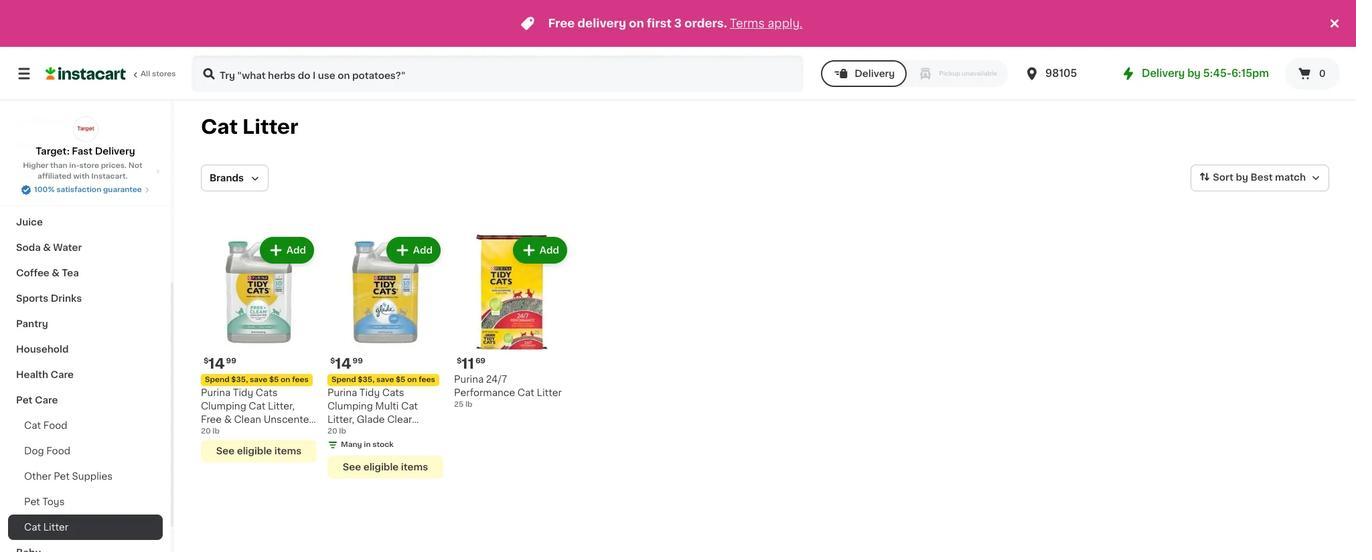 Task type: describe. For each thing, give the bounding box(es) containing it.
instacart.
[[91, 173, 128, 180]]

than
[[50, 162, 67, 169]]

juice link
[[8, 210, 163, 235]]

glade
[[357, 415, 385, 425]]

20 for purina tidy cats clumping multi cat litter, glade clear springs
[[328, 428, 337, 435]]

pet for pet toys
[[24, 498, 40, 507]]

prices.
[[101, 162, 127, 169]]

satisfaction
[[56, 186, 101, 194]]

see eligible items button for unscented
[[201, 440, 317, 463]]

product group containing 11
[[454, 234, 570, 411]]

ice cream link
[[8, 108, 163, 133]]

purina tidy cats clumping cat litter, free & clean unscented multi cat litter
[[201, 388, 315, 438]]

cream
[[33, 116, 66, 125]]

delivery for delivery by 5:45-6:15pm
[[1142, 68, 1185, 78]]

coffee & tea
[[16, 269, 79, 278]]

terms
[[730, 18, 765, 29]]

target: fast delivery logo image
[[73, 117, 98, 142]]

pet care
[[16, 396, 58, 405]]

0 vertical spatial cat litter
[[201, 117, 298, 137]]

$ for purina tidy cats clumping multi cat litter, glade clear springs
[[330, 358, 335, 365]]

cat food link
[[8, 413, 163, 439]]

6:15pm
[[1232, 68, 1269, 78]]

not
[[128, 162, 142, 169]]

$ inside $ 11 69
[[457, 358, 462, 365]]

higher than in-store prices. not affiliated with instacart.
[[23, 162, 142, 180]]

& for coffee
[[52, 269, 60, 278]]

stores
[[152, 70, 176, 78]]

soda & water link
[[8, 235, 163, 261]]

frozen
[[16, 141, 49, 151]]

clumping for free
[[201, 402, 246, 411]]

meat & seafood link
[[8, 82, 163, 108]]

5:45-
[[1203, 68, 1232, 78]]

soda
[[16, 243, 41, 252]]

cat down pet toys in the left bottom of the page
[[24, 523, 41, 532]]

other
[[24, 472, 51, 482]]

3
[[674, 18, 682, 29]]

on for purina tidy cats clumping multi cat litter, glade clear springs
[[407, 376, 417, 384]]

bakery
[[16, 167, 50, 176]]

98105
[[1046, 68, 1077, 78]]

spend for purina tidy cats clumping cat litter, free & clean unscented multi cat litter
[[205, 376, 230, 384]]

apply.
[[768, 18, 803, 29]]

11
[[462, 357, 474, 371]]

care for pet care
[[35, 396, 58, 405]]

coffee & tea link
[[8, 261, 163, 286]]

target: fast delivery
[[36, 147, 135, 156]]

tidy for cat
[[233, 388, 253, 398]]

on inside limited time offer "region"
[[629, 18, 644, 29]]

delivery by 5:45-6:15pm link
[[1121, 66, 1269, 82]]

$5 for cat
[[396, 376, 405, 384]]

clean
[[234, 415, 261, 425]]

sports drinks link
[[8, 286, 163, 311]]

24/7
[[486, 375, 507, 384]]

69
[[475, 358, 486, 365]]

toys
[[42, 498, 65, 507]]

meat
[[16, 90, 41, 100]]

14 for purina tidy cats clumping multi cat litter, glade clear springs
[[335, 357, 351, 371]]

delivery for delivery
[[855, 69, 895, 78]]

best match
[[1251, 173, 1306, 182]]

springs
[[328, 429, 363, 438]]

bakery link
[[8, 159, 163, 184]]

food for dog food
[[46, 447, 70, 456]]

$ 14 99 for purina tidy cats clumping cat litter, free & clean unscented multi cat litter
[[204, 357, 236, 371]]

cat inside purina 24/7 performance cat litter 25 lb
[[518, 388, 534, 398]]

cat food
[[24, 421, 67, 431]]

frozen foods
[[16, 141, 81, 151]]

spend $35, save $5 on fees for multi
[[332, 376, 435, 384]]

household
[[16, 345, 69, 354]]

cat inside purina tidy cats clumping multi cat litter, glade clear springs
[[401, 402, 418, 411]]

add button for purina tidy cats clumping cat litter, free & clean unscented multi cat litter
[[261, 238, 313, 263]]

99 for purina tidy cats clumping multi cat litter, glade clear springs
[[353, 358, 363, 365]]

20 lb for purina tidy cats clumping multi cat litter, glade clear springs
[[328, 428, 346, 435]]

14 for purina tidy cats clumping cat litter, free & clean unscented multi cat litter
[[209, 357, 225, 371]]

$35, for multi
[[358, 376, 375, 384]]

cat down clean
[[227, 429, 244, 438]]

0 horizontal spatial delivery
[[95, 147, 135, 156]]

see eligible items button for springs
[[328, 456, 443, 479]]

items for purina tidy cats clumping cat litter, free & clean unscented multi cat litter
[[274, 447, 302, 456]]

all stores
[[141, 70, 176, 78]]

spend $35, save $5 on fees for cat
[[205, 376, 309, 384]]

best
[[1251, 173, 1273, 182]]

pet care link
[[8, 388, 163, 413]]

dog food link
[[8, 439, 163, 464]]

& for meat
[[43, 90, 51, 100]]

$ 14 99 for purina tidy cats clumping multi cat litter, glade clear springs
[[330, 357, 363, 371]]

pantry link
[[8, 311, 163, 337]]

pet for pet care
[[16, 396, 32, 405]]

orders.
[[684, 18, 727, 29]]

service type group
[[821, 60, 1008, 87]]

purina for purina tidy cats clumping multi cat litter, glade clear springs
[[328, 388, 357, 398]]

2 product group from the left
[[328, 234, 443, 479]]

purina for purina 24/7 performance cat litter 25 lb
[[454, 375, 484, 384]]

target:
[[36, 147, 70, 156]]

purina 24/7 performance cat litter 25 lb
[[454, 375, 562, 409]]

fees for purina tidy cats clumping multi cat litter, glade clear springs
[[419, 376, 435, 384]]

free delivery on first 3 orders. terms apply.
[[548, 18, 803, 29]]

1 vertical spatial cat litter
[[24, 523, 68, 532]]

match
[[1275, 173, 1306, 182]]

guarantee
[[103, 186, 142, 194]]

25
[[454, 401, 464, 409]]

meat & seafood
[[16, 90, 94, 100]]

lb for springs
[[339, 428, 346, 435]]

other pet supplies
[[24, 472, 113, 482]]

sports
[[16, 294, 48, 303]]

save for multi
[[376, 376, 394, 384]]

pet toys link
[[8, 490, 163, 515]]

cheese
[[16, 192, 53, 202]]

frozen foods link
[[8, 133, 163, 159]]

soda & water
[[16, 243, 82, 252]]

99 for purina tidy cats clumping cat litter, free & clean unscented multi cat litter
[[226, 358, 236, 365]]

20 for purina tidy cats clumping cat litter, free & clean unscented multi cat litter
[[201, 428, 211, 435]]

sports drinks
[[16, 294, 82, 303]]

cat up brands
[[201, 117, 238, 137]]

on for purina tidy cats clumping cat litter, free & clean unscented multi cat litter
[[281, 376, 290, 384]]

brands button
[[201, 165, 269, 192]]

many
[[341, 441, 362, 449]]

3 add from the left
[[540, 246, 559, 255]]

purina for purina tidy cats clumping cat litter, free & clean unscented multi cat litter
[[201, 388, 231, 398]]

delivery button
[[821, 60, 907, 87]]

foods
[[51, 141, 81, 151]]

with
[[73, 173, 90, 180]]



Task type: locate. For each thing, give the bounding box(es) containing it.
0 vertical spatial pet
[[16, 396, 32, 405]]

2 $ from the left
[[330, 358, 335, 365]]

1 horizontal spatial on
[[407, 376, 417, 384]]

0 horizontal spatial product group
[[201, 234, 317, 463]]

0 horizontal spatial see eligible items
[[216, 447, 302, 456]]

performance
[[454, 388, 515, 398]]

1 horizontal spatial 20 lb
[[328, 428, 346, 435]]

spend $35, save $5 on fees up purina tidy cats clumping multi cat litter, glade clear springs
[[332, 376, 435, 384]]

3 $ from the left
[[457, 358, 462, 365]]

0 horizontal spatial cat litter
[[24, 523, 68, 532]]

by inside field
[[1236, 173, 1248, 182]]

food up dog food
[[43, 421, 67, 431]]

2 20 from the left
[[328, 428, 337, 435]]

1 horizontal spatial see eligible items
[[343, 463, 428, 472]]

1 tidy from the left
[[233, 388, 253, 398]]

1 horizontal spatial items
[[401, 463, 428, 472]]

0 horizontal spatial 99
[[226, 358, 236, 365]]

by right sort
[[1236, 173, 1248, 182]]

pantry
[[16, 319, 48, 329]]

1 vertical spatial items
[[401, 463, 428, 472]]

1 horizontal spatial add
[[413, 246, 433, 255]]

2 horizontal spatial on
[[629, 18, 644, 29]]

2 vertical spatial pet
[[24, 498, 40, 507]]

spend
[[205, 376, 230, 384], [332, 376, 356, 384]]

care for health care
[[50, 370, 74, 380]]

0 horizontal spatial cats
[[256, 388, 278, 398]]

cats inside purina tidy cats clumping multi cat litter, glade clear springs
[[382, 388, 404, 398]]

see eligible items down stock
[[343, 463, 428, 472]]

1 horizontal spatial multi
[[375, 402, 399, 411]]

litter down clean
[[246, 429, 271, 438]]

eligible down clean
[[237, 447, 272, 456]]

add for purina tidy cats clumping cat litter, free & clean unscented multi cat litter
[[286, 246, 306, 255]]

100% satisfaction guarantee button
[[21, 182, 150, 196]]

health care link
[[8, 362, 163, 388]]

1 horizontal spatial clumping
[[328, 402, 373, 411]]

dog food
[[24, 447, 70, 456]]

0 horizontal spatial $ 14 99
[[204, 357, 236, 371]]

2 add button from the left
[[388, 238, 439, 263]]

lb inside purina 24/7 performance cat litter 25 lb
[[465, 401, 472, 409]]

free
[[548, 18, 575, 29], [201, 415, 222, 425]]

items
[[274, 447, 302, 456], [401, 463, 428, 472]]

1 99 from the left
[[226, 358, 236, 365]]

see eligible items button down clean
[[201, 440, 317, 463]]

cats inside "purina tidy cats clumping cat litter, free & clean unscented multi cat litter"
[[256, 388, 278, 398]]

99 up purina tidy cats clumping multi cat litter, glade clear springs
[[353, 358, 363, 365]]

1 horizontal spatial purina
[[328, 388, 357, 398]]

1 vertical spatial pet
[[54, 472, 70, 482]]

free inside limited time offer "region"
[[548, 18, 575, 29]]

0 horizontal spatial eligible
[[237, 447, 272, 456]]

1 horizontal spatial 20
[[328, 428, 337, 435]]

0 vertical spatial multi
[[375, 402, 399, 411]]

by
[[1188, 68, 1201, 78], [1236, 173, 1248, 182]]

&
[[43, 90, 51, 100], [43, 243, 51, 252], [52, 269, 60, 278], [224, 415, 232, 425]]

1 fees from the left
[[292, 376, 309, 384]]

1 horizontal spatial 14
[[335, 357, 351, 371]]

0 horizontal spatial clumping
[[201, 402, 246, 411]]

1 horizontal spatial cats
[[382, 388, 404, 398]]

health care
[[16, 370, 74, 380]]

cat up "dog"
[[24, 421, 41, 431]]

items for purina tidy cats clumping multi cat litter, glade clear springs
[[401, 463, 428, 472]]

Best match Sort by field
[[1191, 165, 1329, 192]]

1 horizontal spatial $5
[[396, 376, 405, 384]]

1 vertical spatial care
[[35, 396, 58, 405]]

delivery
[[1142, 68, 1185, 78], [855, 69, 895, 78], [95, 147, 135, 156]]

0 horizontal spatial $35,
[[231, 376, 248, 384]]

delivery by 5:45-6:15pm
[[1142, 68, 1269, 78]]

cat up clean
[[249, 402, 266, 411]]

target: fast delivery link
[[36, 117, 135, 158]]

1 spend $35, save $5 on fees from the left
[[205, 376, 309, 384]]

litter,
[[268, 402, 295, 411], [328, 415, 354, 425]]

& right soda
[[43, 243, 51, 252]]

supplies
[[72, 472, 113, 482]]

save for cat
[[250, 376, 267, 384]]

0 horizontal spatial items
[[274, 447, 302, 456]]

see eligible items for springs
[[343, 463, 428, 472]]

& left tea
[[52, 269, 60, 278]]

add for purina tidy cats clumping multi cat litter, glade clear springs
[[413, 246, 433, 255]]

0 horizontal spatial add
[[286, 246, 306, 255]]

spend for purina tidy cats clumping multi cat litter, glade clear springs
[[332, 376, 356, 384]]

litter, inside "purina tidy cats clumping cat litter, free & clean unscented multi cat litter"
[[268, 402, 295, 411]]

see
[[216, 447, 235, 456], [343, 463, 361, 472]]

cat right performance
[[518, 388, 534, 398]]

20 lb for purina tidy cats clumping cat litter, free & clean unscented multi cat litter
[[201, 428, 220, 435]]

clumping for litter,
[[328, 402, 373, 411]]

2 fees from the left
[[419, 376, 435, 384]]

add
[[286, 246, 306, 255], [413, 246, 433, 255], [540, 246, 559, 255]]

0 horizontal spatial spend $35, save $5 on fees
[[205, 376, 309, 384]]

1 20 lb from the left
[[201, 428, 220, 435]]

see for purina tidy cats clumping cat litter, free & clean unscented multi cat litter
[[216, 447, 235, 456]]

items down clear
[[401, 463, 428, 472]]

fees for purina tidy cats clumping cat litter, free & clean unscented multi cat litter
[[292, 376, 309, 384]]

see eligible items
[[216, 447, 302, 456], [343, 463, 428, 472]]

on
[[629, 18, 644, 29], [281, 376, 290, 384], [407, 376, 417, 384]]

spend up purina tidy cats clumping multi cat litter, glade clear springs
[[332, 376, 356, 384]]

0 horizontal spatial see eligible items button
[[201, 440, 317, 463]]

by left 5:45-
[[1188, 68, 1201, 78]]

0 horizontal spatial by
[[1188, 68, 1201, 78]]

98105 button
[[1024, 55, 1104, 92]]

2 14 from the left
[[335, 357, 351, 371]]

1 vertical spatial food
[[46, 447, 70, 456]]

0 horizontal spatial on
[[281, 376, 290, 384]]

delivery inside button
[[855, 69, 895, 78]]

food for cat food
[[43, 421, 67, 431]]

eligible for springs
[[363, 463, 399, 472]]

2 horizontal spatial add
[[540, 246, 559, 255]]

higher than in-store prices. not affiliated with instacart. link
[[11, 161, 160, 182]]

litter up brands 'dropdown button'
[[242, 117, 298, 137]]

14
[[209, 357, 225, 371], [335, 357, 351, 371]]

cats up clear
[[382, 388, 404, 398]]

1 horizontal spatial delivery
[[855, 69, 895, 78]]

0 horizontal spatial multi
[[201, 429, 224, 438]]

cat litter down pet toys in the left bottom of the page
[[24, 523, 68, 532]]

0 vertical spatial care
[[50, 370, 74, 380]]

$ 14 99 up "purina tidy cats clumping cat litter, free & clean unscented multi cat litter"
[[204, 357, 236, 371]]

product group
[[201, 234, 317, 463], [328, 234, 443, 479], [454, 234, 570, 411]]

see down clean
[[216, 447, 235, 456]]

purina inside purina 24/7 performance cat litter 25 lb
[[454, 375, 484, 384]]

2 add from the left
[[413, 246, 433, 255]]

affiliated
[[37, 173, 72, 180]]

0 horizontal spatial add button
[[261, 238, 313, 263]]

2 horizontal spatial lb
[[465, 401, 472, 409]]

0 horizontal spatial $5
[[269, 376, 279, 384]]

1 horizontal spatial $
[[330, 358, 335, 365]]

save up "purina tidy cats clumping cat litter, free & clean unscented multi cat litter"
[[250, 376, 267, 384]]

& inside "purina tidy cats clumping cat litter, free & clean unscented multi cat litter"
[[224, 415, 232, 425]]

ice
[[16, 116, 31, 125]]

see for purina tidy cats clumping multi cat litter, glade clear springs
[[343, 463, 361, 472]]

1 horizontal spatial tidy
[[360, 388, 380, 398]]

litter, up unscented
[[268, 402, 295, 411]]

20 lb
[[201, 428, 220, 435], [328, 428, 346, 435]]

water
[[53, 243, 82, 252]]

2 horizontal spatial add button
[[514, 238, 566, 263]]

care up cat food
[[35, 396, 58, 405]]

100% satisfaction guarantee
[[34, 186, 142, 194]]

99
[[226, 358, 236, 365], [353, 358, 363, 365]]

by for sort
[[1236, 173, 1248, 182]]

multi
[[375, 402, 399, 411], [201, 429, 224, 438]]

spend $35, save $5 on fees
[[205, 376, 309, 384], [332, 376, 435, 384]]

on up unscented
[[281, 376, 290, 384]]

multi inside purina tidy cats clumping multi cat litter, glade clear springs
[[375, 402, 399, 411]]

$35, up purina tidy cats clumping multi cat litter, glade clear springs
[[358, 376, 375, 384]]

1 $35, from the left
[[231, 376, 248, 384]]

0 button
[[1285, 58, 1340, 90]]

$ 14 99 up purina tidy cats clumping multi cat litter, glade clear springs
[[330, 357, 363, 371]]

0 vertical spatial free
[[548, 18, 575, 29]]

1 horizontal spatial product group
[[328, 234, 443, 479]]

0 horizontal spatial save
[[250, 376, 267, 384]]

cat up clear
[[401, 402, 418, 411]]

1 vertical spatial eligible
[[363, 463, 399, 472]]

see eligible items for unscented
[[216, 447, 302, 456]]

$5 up "purina tidy cats clumping cat litter, free & clean unscented multi cat litter"
[[269, 376, 279, 384]]

free left clean
[[201, 415, 222, 425]]

sort by
[[1213, 173, 1248, 182]]

clumping up clean
[[201, 402, 246, 411]]

clear
[[387, 415, 412, 425]]

clumping inside "purina tidy cats clumping cat litter, free & clean unscented multi cat litter"
[[201, 402, 246, 411]]

$
[[204, 358, 209, 365], [330, 358, 335, 365], [457, 358, 462, 365]]

see eligible items button down stock
[[328, 456, 443, 479]]

0 horizontal spatial litter,
[[268, 402, 295, 411]]

health
[[16, 370, 48, 380]]

1 14 from the left
[[209, 357, 225, 371]]

1 vertical spatial litter,
[[328, 415, 354, 425]]

care right health
[[50, 370, 74, 380]]

food right "dog"
[[46, 447, 70, 456]]

1 vertical spatial by
[[1236, 173, 1248, 182]]

1 horizontal spatial 99
[[353, 358, 363, 365]]

2 $35, from the left
[[358, 376, 375, 384]]

2 $5 from the left
[[396, 376, 405, 384]]

eligible for unscented
[[237, 447, 272, 456]]

by for delivery
[[1188, 68, 1201, 78]]

$ for purina tidy cats clumping cat litter, free & clean unscented multi cat litter
[[204, 358, 209, 365]]

all stores link
[[46, 55, 177, 92]]

1 product group from the left
[[201, 234, 317, 463]]

1 add button from the left
[[261, 238, 313, 263]]

1 horizontal spatial by
[[1236, 173, 1248, 182]]

tidy inside purina tidy cats clumping multi cat litter, glade clear springs
[[360, 388, 380, 398]]

cats up clean
[[256, 388, 278, 398]]

other pet supplies link
[[8, 464, 163, 490]]

0 horizontal spatial tidy
[[233, 388, 253, 398]]

food
[[43, 421, 67, 431], [46, 447, 70, 456]]

1 $5 from the left
[[269, 376, 279, 384]]

cat litter link
[[8, 515, 163, 540]]

1 vertical spatial multi
[[201, 429, 224, 438]]

household link
[[8, 337, 163, 362]]

purina
[[454, 375, 484, 384], [201, 388, 231, 398], [328, 388, 357, 398]]

2 clumping from the left
[[328, 402, 373, 411]]

pet down health
[[16, 396, 32, 405]]

0 vertical spatial eligible
[[237, 447, 272, 456]]

3 add button from the left
[[514, 238, 566, 263]]

tidy for multi
[[360, 388, 380, 398]]

drinks
[[51, 294, 82, 303]]

dog
[[24, 447, 44, 456]]

limited time offer region
[[0, 0, 1327, 47]]

0 vertical spatial litter,
[[268, 402, 295, 411]]

cheese link
[[8, 184, 163, 210]]

purina inside "purina tidy cats clumping cat litter, free & clean unscented multi cat litter"
[[201, 388, 231, 398]]

2 $ 14 99 from the left
[[330, 357, 363, 371]]

0 horizontal spatial lb
[[213, 428, 220, 435]]

1 horizontal spatial add button
[[388, 238, 439, 263]]

0 vertical spatial food
[[43, 421, 67, 431]]

save up purina tidy cats clumping multi cat litter, glade clear springs
[[376, 376, 394, 384]]

& left clean
[[224, 415, 232, 425]]

delivery
[[578, 18, 626, 29]]

2 horizontal spatial $
[[457, 358, 462, 365]]

2 horizontal spatial purina
[[454, 375, 484, 384]]

100%
[[34, 186, 55, 194]]

stock
[[373, 441, 394, 449]]

cats
[[256, 388, 278, 398], [382, 388, 404, 398]]

items down unscented
[[274, 447, 302, 456]]

litter, up springs
[[328, 415, 354, 425]]

1 horizontal spatial cat litter
[[201, 117, 298, 137]]

spend up "purina tidy cats clumping cat litter, free & clean unscented multi cat litter"
[[205, 376, 230, 384]]

1 horizontal spatial $35,
[[358, 376, 375, 384]]

0 horizontal spatial 20
[[201, 428, 211, 435]]

instacart logo image
[[46, 66, 126, 82]]

1 horizontal spatial spend $35, save $5 on fees
[[332, 376, 435, 384]]

$5 up clear
[[396, 376, 405, 384]]

pet right other
[[54, 472, 70, 482]]

higher
[[23, 162, 48, 169]]

unscented
[[264, 415, 315, 425]]

1 horizontal spatial eligible
[[363, 463, 399, 472]]

2 spend $35, save $5 on fees from the left
[[332, 376, 435, 384]]

clumping up the glade
[[328, 402, 373, 411]]

0 horizontal spatial 14
[[209, 357, 225, 371]]

2 tidy from the left
[[360, 388, 380, 398]]

1 horizontal spatial lb
[[339, 428, 346, 435]]

on up clear
[[407, 376, 417, 384]]

in
[[364, 441, 371, 449]]

$35, up "purina tidy cats clumping cat litter, free & clean unscented multi cat litter"
[[231, 376, 248, 384]]

1 vertical spatial free
[[201, 415, 222, 425]]

99 up "purina tidy cats clumping cat litter, free & clean unscented multi cat litter"
[[226, 358, 236, 365]]

$35, for cat
[[231, 376, 248, 384]]

seafood
[[53, 90, 94, 100]]

1 horizontal spatial see
[[343, 463, 361, 472]]

1 vertical spatial see
[[343, 463, 361, 472]]

purina inside purina tidy cats clumping multi cat litter, glade clear springs
[[328, 388, 357, 398]]

Search field
[[193, 56, 802, 91]]

14 up purina tidy cats clumping multi cat litter, glade clear springs
[[335, 357, 351, 371]]

1 save from the left
[[250, 376, 267, 384]]

cats for multi
[[382, 388, 404, 398]]

2 99 from the left
[[353, 358, 363, 365]]

1 horizontal spatial see eligible items button
[[328, 456, 443, 479]]

multi inside "purina tidy cats clumping cat litter, free & clean unscented multi cat litter"
[[201, 429, 224, 438]]

1 horizontal spatial save
[[376, 376, 394, 384]]

see down 'many'
[[343, 463, 361, 472]]

cat
[[201, 117, 238, 137], [518, 388, 534, 398], [249, 402, 266, 411], [401, 402, 418, 411], [24, 421, 41, 431], [227, 429, 244, 438], [24, 523, 41, 532]]

in-
[[69, 162, 79, 169]]

pet left toys
[[24, 498, 40, 507]]

0 horizontal spatial 20 lb
[[201, 428, 220, 435]]

clumping inside purina tidy cats clumping multi cat litter, glade clear springs
[[328, 402, 373, 411]]

0 horizontal spatial see
[[216, 447, 235, 456]]

add button for purina tidy cats clumping multi cat litter, glade clear springs
[[388, 238, 439, 263]]

1 horizontal spatial spend
[[332, 376, 356, 384]]

on left first
[[629, 18, 644, 29]]

1 $ 14 99 from the left
[[204, 357, 236, 371]]

0 vertical spatial see
[[216, 447, 235, 456]]

litter right performance
[[537, 388, 562, 398]]

1 horizontal spatial litter,
[[328, 415, 354, 425]]

cats for cat
[[256, 388, 278, 398]]

lb
[[465, 401, 472, 409], [213, 428, 220, 435], [339, 428, 346, 435]]

1 add from the left
[[286, 246, 306, 255]]

0 horizontal spatial fees
[[292, 376, 309, 384]]

brands
[[210, 173, 244, 183]]

litter down toys
[[43, 523, 68, 532]]

ice cream
[[16, 116, 66, 125]]

juice
[[16, 218, 43, 227]]

$5 for litter,
[[269, 376, 279, 384]]

care
[[50, 370, 74, 380], [35, 396, 58, 405]]

1 spend from the left
[[205, 376, 230, 384]]

2 horizontal spatial delivery
[[1142, 68, 1185, 78]]

coffee
[[16, 269, 49, 278]]

cat litter up brands 'dropdown button'
[[201, 117, 298, 137]]

$ 11 69
[[457, 357, 486, 371]]

cat litter
[[201, 117, 298, 137], [24, 523, 68, 532]]

free left delivery
[[548, 18, 575, 29]]

0 vertical spatial by
[[1188, 68, 1201, 78]]

0 horizontal spatial spend
[[205, 376, 230, 384]]

2 save from the left
[[376, 376, 394, 384]]

1 horizontal spatial $ 14 99
[[330, 357, 363, 371]]

eligible down stock
[[363, 463, 399, 472]]

sort
[[1213, 173, 1234, 182]]

1 clumping from the left
[[201, 402, 246, 411]]

tidy inside "purina tidy cats clumping cat litter, free & clean unscented multi cat litter"
[[233, 388, 253, 398]]

0
[[1319, 69, 1326, 78]]

1 20 from the left
[[201, 428, 211, 435]]

care inside the pet care link
[[35, 396, 58, 405]]

1 horizontal spatial fees
[[419, 376, 435, 384]]

litter, inside purina tidy cats clumping multi cat litter, glade clear springs
[[328, 415, 354, 425]]

spend $35, save $5 on fees up "purina tidy cats clumping cat litter, free & clean unscented multi cat litter"
[[205, 376, 309, 384]]

1 horizontal spatial free
[[548, 18, 575, 29]]

& inside 'link'
[[43, 243, 51, 252]]

tea
[[62, 269, 79, 278]]

see eligible items down clean
[[216, 447, 302, 456]]

eligible
[[237, 447, 272, 456], [363, 463, 399, 472]]

lb for unscented
[[213, 428, 220, 435]]

1 cats from the left
[[256, 388, 278, 398]]

tidy up the glade
[[360, 388, 380, 398]]

$35,
[[231, 376, 248, 384], [358, 376, 375, 384]]

first
[[647, 18, 672, 29]]

litter inside "purina tidy cats clumping cat litter, free & clean unscented multi cat litter"
[[246, 429, 271, 438]]

terms apply. link
[[730, 18, 803, 29]]

care inside the health care link
[[50, 370, 74, 380]]

2 horizontal spatial product group
[[454, 234, 570, 411]]

2 spend from the left
[[332, 376, 356, 384]]

many in stock
[[341, 441, 394, 449]]

litter inside purina 24/7 performance cat litter 25 lb
[[537, 388, 562, 398]]

free inside "purina tidy cats clumping cat litter, free & clean unscented multi cat litter"
[[201, 415, 222, 425]]

0 horizontal spatial purina
[[201, 388, 231, 398]]

& right meat
[[43, 90, 51, 100]]

& for soda
[[43, 243, 51, 252]]

1 vertical spatial see eligible items
[[343, 463, 428, 472]]

2 cats from the left
[[382, 388, 404, 398]]

tidy up clean
[[233, 388, 253, 398]]

3 product group from the left
[[454, 234, 570, 411]]

None search field
[[192, 55, 804, 92]]

0 horizontal spatial $
[[204, 358, 209, 365]]

1 $ from the left
[[204, 358, 209, 365]]

0 horizontal spatial free
[[201, 415, 222, 425]]

14 up "purina tidy cats clumping cat litter, free & clean unscented multi cat litter"
[[209, 357, 225, 371]]

0 vertical spatial see eligible items
[[216, 447, 302, 456]]

0 vertical spatial items
[[274, 447, 302, 456]]

pet toys
[[24, 498, 65, 507]]

litter
[[242, 117, 298, 137], [537, 388, 562, 398], [246, 429, 271, 438], [43, 523, 68, 532]]

2 20 lb from the left
[[328, 428, 346, 435]]

$ 14 99
[[204, 357, 236, 371], [330, 357, 363, 371]]



Task type: vqa. For each thing, say whether or not it's contained in the screenshot.
View more Popup Button
no



